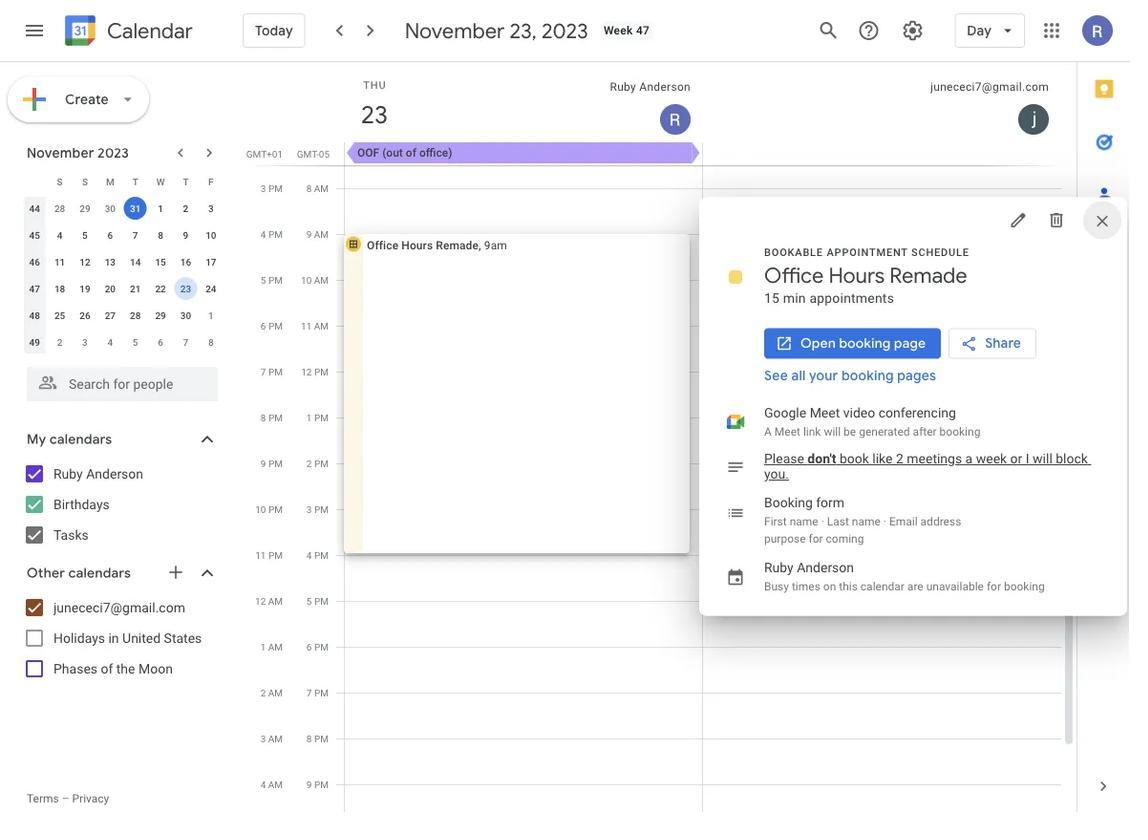 Task type: vqa. For each thing, say whether or not it's contained in the screenshot.
22
yes



Task type: locate. For each thing, give the bounding box(es) containing it.
0 horizontal spatial junececi7@gmail.com
[[54, 600, 185, 615]]

3 pm down 2 pm
[[307, 504, 329, 515]]

t left w
[[132, 176, 138, 187]]

address
[[921, 515, 962, 528]]

30 for 30 element
[[180, 310, 191, 321]]

28
[[54, 203, 65, 214], [130, 310, 141, 321]]

0 horizontal spatial anderson
[[86, 466, 143, 482]]

hours left ,
[[402, 238, 433, 252]]

office right 9 am
[[367, 238, 399, 252]]

of left the
[[101, 661, 113, 676]]

2 vertical spatial anderson
[[797, 560, 854, 576]]

1 horizontal spatial 28
[[130, 310, 141, 321]]

am up 1 am
[[268, 595, 283, 607]]

1 horizontal spatial office
[[764, 262, 824, 289]]

23 down thu
[[360, 99, 387, 130]]

0 vertical spatial 30
[[105, 203, 116, 214]]

office up min
[[764, 262, 824, 289]]

2 horizontal spatial anderson
[[797, 560, 854, 576]]

pm right 4 am
[[314, 779, 329, 790]]

8 left 1 pm
[[261, 412, 266, 423]]

·
[[821, 515, 824, 528], [884, 515, 887, 528]]

1 vertical spatial 15
[[764, 290, 780, 306]]

15 inside row group
[[155, 256, 166, 268]]

all
[[792, 367, 806, 385]]

4 pm left 9 am
[[261, 228, 283, 240]]

23,
[[510, 17, 537, 44]]

name
[[790, 515, 819, 528], [852, 515, 881, 528]]

2 vertical spatial 12
[[255, 595, 266, 607]]

link
[[803, 425, 821, 438]]

21 element
[[124, 277, 147, 300]]

a
[[764, 425, 772, 438]]

18 element
[[48, 277, 71, 300]]

of right (out at top left
[[406, 146, 416, 160]]

december 1 element
[[200, 304, 222, 327]]

0 vertical spatial 23
[[360, 99, 387, 130]]

am down 05
[[314, 182, 329, 194]]

calendar element
[[61, 11, 193, 54]]

12 down 11 am
[[301, 366, 312, 377]]

row containing s
[[22, 168, 224, 195]]

meet down the google
[[775, 425, 801, 438]]

pm left 1 pm
[[268, 412, 283, 423]]

8 pm left 1 pm
[[261, 412, 283, 423]]

47 right week
[[636, 24, 650, 37]]

1 horizontal spatial ·
[[884, 515, 887, 528]]

junececi7@gmail.com inside other calendars list
[[54, 600, 185, 615]]

ruby up birthdays
[[54, 466, 83, 482]]

28 right '27' element
[[130, 310, 141, 321]]

3 left december 4 element
[[82, 336, 88, 348]]

junececi7@gmail.com
[[931, 80, 1049, 94], [54, 600, 185, 615]]

3 down 2 am
[[261, 733, 266, 744]]

0 vertical spatial will
[[824, 425, 841, 438]]

1 horizontal spatial ruby anderson
[[610, 80, 691, 94]]

1 vertical spatial 29
[[155, 310, 166, 321]]

11 element
[[48, 250, 71, 273]]

hours for office hours remade , 9am
[[402, 238, 433, 252]]

junececi7@gmail.com down day dropdown button
[[931, 80, 1049, 94]]

december 8 element
[[200, 331, 222, 354]]

1 horizontal spatial 9 pm
[[307, 779, 329, 790]]

anderson down my calendars "dropdown button"
[[86, 466, 143, 482]]

49
[[29, 336, 40, 348]]

12 inside row
[[80, 256, 90, 268]]

6 row from the top
[[22, 302, 224, 329]]

calendars down tasks
[[68, 565, 131, 582]]

15
[[155, 256, 166, 268], [764, 290, 780, 306]]

booking right unavailable
[[1004, 579, 1045, 593]]

anderson down week 47
[[640, 80, 691, 94]]

pm right 1 am
[[314, 641, 329, 653]]

5 row from the top
[[22, 275, 224, 302]]

2 right october 31, today element
[[183, 203, 188, 214]]

create
[[65, 91, 109, 108]]

1 vertical spatial for
[[987, 579, 1001, 593]]

0 horizontal spatial will
[[824, 425, 841, 438]]

calendar heading
[[103, 18, 193, 44]]

will inside book like 2 meetings a week or i will block you.
[[1033, 451, 1053, 467]]

1 vertical spatial ruby
[[54, 466, 83, 482]]

1 vertical spatial meet
[[775, 425, 801, 438]]

1 horizontal spatial 30
[[180, 310, 191, 321]]

28 right 44
[[54, 203, 65, 214]]

,
[[479, 238, 481, 252]]

october 31, today element
[[124, 197, 147, 220]]

oof
[[357, 146, 379, 160]]

main drawer image
[[23, 19, 46, 42]]

0 horizontal spatial remade
[[436, 238, 479, 252]]

7 row from the top
[[22, 329, 224, 355]]

0 horizontal spatial 15
[[155, 256, 166, 268]]

05
[[319, 148, 330, 160]]

pm down gmt+01
[[268, 182, 283, 194]]

9 left 10 element
[[183, 229, 188, 241]]

row containing 45
[[22, 222, 224, 248]]

ruby up busy
[[764, 560, 794, 576]]

s left m
[[82, 176, 88, 187]]

2023
[[542, 17, 588, 44], [98, 144, 129, 161]]

pm down 1 pm
[[314, 458, 329, 469]]

1 vertical spatial 10
[[301, 274, 312, 286]]

7 pm
[[261, 366, 283, 377], [307, 687, 329, 698]]

8 pm
[[261, 412, 283, 423], [307, 733, 329, 744]]

calendars inside "dropdown button"
[[50, 431, 112, 448]]

1 horizontal spatial for
[[987, 579, 1001, 593]]

unavailable
[[926, 579, 984, 593]]

gmt+01
[[246, 148, 283, 160]]

1 vertical spatial 3 pm
[[307, 504, 329, 515]]

name up coming
[[852, 515, 881, 528]]

30 for 'october 30' element
[[105, 203, 116, 214]]

3 pm down gmt+01
[[261, 182, 283, 194]]

15 right 14 'element' at the top left of the page
[[155, 256, 166, 268]]

15 left min
[[764, 290, 780, 306]]

december 4 element
[[99, 331, 122, 354]]

row group containing 44
[[22, 195, 224, 355]]

4 row from the top
[[22, 248, 224, 275]]

0 vertical spatial 15
[[155, 256, 166, 268]]

1 horizontal spatial of
[[406, 146, 416, 160]]

junececi7@gmail.com inside 23 grid
[[931, 80, 1049, 94]]

m
[[106, 176, 114, 187]]

0 horizontal spatial 10
[[206, 229, 216, 241]]

am down 1 am
[[268, 687, 283, 698]]

t
[[132, 176, 138, 187], [183, 176, 189, 187]]

None search field
[[0, 359, 237, 401]]

5 pm right 12 am
[[307, 595, 329, 607]]

am down 3 am
[[268, 779, 283, 790]]

29 inside october 29 element
[[80, 203, 90, 214]]

9
[[306, 228, 312, 240], [183, 229, 188, 241], [261, 458, 266, 469], [307, 779, 312, 790]]

23 grid
[[245, 62, 1077, 813]]

15 for 15 min appointments
[[764, 290, 780, 306]]

4 right the 11 pm
[[307, 549, 312, 561]]

9 pm left 2 pm
[[261, 458, 283, 469]]

2 horizontal spatial ruby
[[764, 560, 794, 576]]

1 horizontal spatial 6 pm
[[307, 641, 329, 653]]

google
[[764, 405, 807, 421]]

0 vertical spatial 3 pm
[[261, 182, 283, 194]]

for inside booking form first name · last name · email address purpose for coming
[[809, 532, 823, 545]]

thursday, november 23 element
[[353, 93, 397, 137]]

tab list
[[1078, 62, 1130, 760]]

0 vertical spatial junececi7@gmail.com
[[931, 80, 1049, 94]]

4 pm right the 11 pm
[[307, 549, 329, 561]]

12
[[80, 256, 90, 268], [301, 366, 312, 377], [255, 595, 266, 607]]

0 horizontal spatial november
[[27, 144, 94, 161]]

2 down 1 pm
[[307, 458, 312, 469]]

7 right 2 am
[[307, 687, 312, 698]]

6 right december 5 element on the left top of page
[[158, 336, 163, 348]]

ruby inside "my calendars" list
[[54, 466, 83, 482]]

10 up the 11 pm
[[255, 504, 266, 515]]

hours inside 23 grid
[[402, 238, 433, 252]]

row
[[22, 168, 224, 195], [22, 195, 224, 222], [22, 222, 224, 248], [22, 248, 224, 275], [22, 275, 224, 302], [22, 302, 224, 329], [22, 329, 224, 355]]

december 2 element
[[48, 331, 71, 354]]

1 name from the left
[[790, 515, 819, 528]]

day button
[[955, 8, 1025, 54]]

my
[[27, 431, 46, 448]]

0 horizontal spatial 12
[[80, 256, 90, 268]]

47 left 18
[[29, 283, 40, 294]]

12 element
[[74, 250, 96, 273]]

1 vertical spatial 5 pm
[[307, 595, 329, 607]]

0 vertical spatial hours
[[402, 238, 433, 252]]

booking up a
[[940, 425, 981, 438]]

19 element
[[74, 277, 96, 300]]

am down 9 am
[[314, 274, 329, 286]]

11 pm
[[255, 549, 283, 561]]

of inside other calendars list
[[101, 661, 113, 676]]

1 vertical spatial of
[[101, 661, 113, 676]]

0 horizontal spatial 9 pm
[[261, 458, 283, 469]]

share
[[985, 335, 1021, 352]]

4 pm
[[261, 228, 283, 240], [307, 549, 329, 561]]

6 right 1 am
[[307, 641, 312, 653]]

1 vertical spatial 11
[[301, 320, 312, 332]]

9 pm right 4 am
[[307, 779, 329, 790]]

30 right 29 element
[[180, 310, 191, 321]]

meet
[[810, 405, 840, 421], [775, 425, 801, 438]]

23 column header
[[345, 62, 703, 142]]

47 inside row group
[[29, 283, 40, 294]]

2 vertical spatial ruby
[[764, 560, 794, 576]]

office for office hours remade
[[764, 262, 824, 289]]

0 vertical spatial 11
[[54, 256, 65, 268]]

last
[[827, 515, 849, 528]]

am for 2 am
[[268, 687, 283, 698]]

states
[[164, 630, 202, 646]]

pm left 10 am
[[268, 274, 283, 286]]

oof (out of office)
[[357, 146, 452, 160]]

11 for 11 am
[[301, 320, 312, 332]]

2 inside book like 2 meetings a week or i will block you.
[[896, 451, 904, 467]]

12 for 12 pm
[[301, 366, 312, 377]]

20 element
[[99, 277, 122, 300]]

row group
[[22, 195, 224, 355]]

1 t from the left
[[132, 176, 138, 187]]

30 element
[[174, 304, 197, 327]]

0 vertical spatial 6 pm
[[261, 320, 283, 332]]

29
[[80, 203, 90, 214], [155, 310, 166, 321]]

0 horizontal spatial 23
[[180, 283, 191, 294]]

block
[[1056, 451, 1088, 467]]

ruby down week 47
[[610, 80, 636, 94]]

anderson
[[640, 80, 691, 94], [86, 466, 143, 482], [797, 560, 854, 576]]

0 horizontal spatial ruby
[[54, 466, 83, 482]]

28 for october 28 element
[[54, 203, 65, 214]]

am for 9 am
[[314, 228, 329, 240]]

calendars
[[50, 431, 112, 448], [68, 565, 131, 582]]

schedule
[[912, 247, 970, 258]]

0 vertical spatial ruby anderson
[[610, 80, 691, 94]]

row containing 47
[[22, 275, 224, 302]]

1 vertical spatial 23
[[180, 283, 191, 294]]

22
[[155, 283, 166, 294]]

your
[[809, 367, 838, 385]]

1 vertical spatial 30
[[180, 310, 191, 321]]

1 horizontal spatial 3 pm
[[307, 504, 329, 515]]

· left email
[[884, 515, 887, 528]]

hours
[[402, 238, 433, 252], [829, 262, 885, 289]]

18
[[54, 283, 65, 294]]

generated
[[859, 425, 910, 438]]

hours for office hours remade
[[829, 262, 885, 289]]

15 for 15
[[155, 256, 166, 268]]

13 element
[[99, 250, 122, 273]]

office hours remade heading
[[764, 262, 967, 289]]

0 horizontal spatial s
[[57, 176, 63, 187]]

0 vertical spatial november
[[405, 17, 505, 44]]

0 vertical spatial office
[[367, 238, 399, 252]]

my calendars list
[[4, 459, 237, 550]]

1 vertical spatial office
[[764, 262, 824, 289]]

2 t from the left
[[183, 176, 189, 187]]

1 vertical spatial 12
[[301, 366, 312, 377]]

november left 23,
[[405, 17, 505, 44]]

1 horizontal spatial november
[[405, 17, 505, 44]]

2
[[183, 203, 188, 214], [57, 336, 62, 348], [896, 451, 904, 467], [307, 458, 312, 469], [261, 687, 266, 698]]

meet up the link
[[810, 405, 840, 421]]

3 pm
[[261, 182, 283, 194], [307, 504, 329, 515]]

s up october 28 element
[[57, 176, 63, 187]]

row group inside november 2023 grid
[[22, 195, 224, 355]]

1 vertical spatial anderson
[[86, 466, 143, 482]]

for
[[809, 532, 823, 545], [987, 579, 1001, 593]]

ruby anderson
[[610, 80, 691, 94], [54, 466, 143, 482]]

am
[[314, 182, 329, 194], [314, 228, 329, 240], [314, 274, 329, 286], [314, 320, 329, 332], [268, 595, 283, 607], [268, 641, 283, 653], [268, 687, 283, 698], [268, 733, 283, 744], [268, 779, 283, 790]]

1 row from the top
[[22, 168, 224, 195]]

1 horizontal spatial junececi7@gmail.com
[[931, 80, 1049, 94]]

pages
[[897, 367, 936, 385]]

settings menu image
[[901, 19, 924, 42]]

0 horizontal spatial 7 pm
[[261, 366, 283, 377]]

29 right october 28 element
[[80, 203, 90, 214]]

1 horizontal spatial t
[[183, 176, 189, 187]]

am for 4 am
[[268, 779, 283, 790]]

a
[[966, 451, 973, 467]]

7 pm left "12 pm"
[[261, 366, 283, 377]]

1 vertical spatial calendars
[[68, 565, 131, 582]]

1 horizontal spatial 11
[[255, 549, 266, 561]]

0 vertical spatial 5 pm
[[261, 274, 283, 286]]

0 horizontal spatial for
[[809, 532, 823, 545]]

11 up 12 am
[[255, 549, 266, 561]]

11 for 11 pm
[[255, 549, 266, 561]]

5 right december 4 element
[[133, 336, 138, 348]]

for right unavailable
[[987, 579, 1001, 593]]

0 vertical spatial 47
[[636, 24, 650, 37]]

october 30 element
[[99, 197, 122, 220]]

0 vertical spatial anderson
[[640, 80, 691, 94]]

will right the i
[[1033, 451, 1053, 467]]

0 horizontal spatial 30
[[105, 203, 116, 214]]

6
[[107, 229, 113, 241], [261, 320, 266, 332], [158, 336, 163, 348], [307, 641, 312, 653]]

8
[[306, 182, 312, 194], [158, 229, 163, 241], [208, 336, 214, 348], [261, 412, 266, 423], [307, 733, 312, 744]]

3 row from the top
[[22, 222, 224, 248]]

0 vertical spatial 10
[[206, 229, 216, 241]]

1 horizontal spatial name
[[852, 515, 881, 528]]

remade inside 23 grid
[[436, 238, 479, 252]]

1 · from the left
[[821, 515, 824, 528]]

23 right 22 element
[[180, 283, 191, 294]]

calendars right my
[[50, 431, 112, 448]]

1 vertical spatial will
[[1033, 451, 1053, 467]]

see all your booking pages
[[764, 367, 936, 385]]

29 right the 28 element
[[155, 310, 166, 321]]

0 horizontal spatial meet
[[775, 425, 801, 438]]

11 inside row
[[54, 256, 65, 268]]

am down 2 am
[[268, 733, 283, 744]]

6 pm
[[261, 320, 283, 332], [307, 641, 329, 653]]

5
[[82, 229, 88, 241], [261, 274, 266, 286], [133, 336, 138, 348], [307, 595, 312, 607]]

12 for 12 am
[[255, 595, 266, 607]]

1 vertical spatial remade
[[890, 262, 967, 289]]

office inside 23 grid
[[367, 238, 399, 252]]

2 s from the left
[[82, 176, 88, 187]]

week
[[604, 24, 633, 37]]

1 vertical spatial hours
[[829, 262, 885, 289]]

1 horizontal spatial meet
[[810, 405, 840, 421]]

8 right "december 7" element
[[208, 336, 214, 348]]

0 vertical spatial for
[[809, 532, 823, 545]]

4 down 3 am
[[261, 779, 266, 790]]

4
[[261, 228, 266, 240], [57, 229, 62, 241], [107, 336, 113, 348], [307, 549, 312, 561], [261, 779, 266, 790]]

bookable
[[764, 247, 824, 258]]

video
[[843, 405, 875, 421]]

0 horizontal spatial 2023
[[98, 144, 129, 161]]

3 right the 10 pm
[[307, 504, 312, 515]]

0 vertical spatial remade
[[436, 238, 479, 252]]

0 horizontal spatial hours
[[402, 238, 433, 252]]

2 horizontal spatial 12
[[301, 366, 312, 377]]

calendars inside dropdown button
[[68, 565, 131, 582]]

29 inside 29 element
[[155, 310, 166, 321]]

am down 8 am
[[314, 228, 329, 240]]

0 horizontal spatial 28
[[54, 203, 65, 214]]

12 for 12
[[80, 256, 90, 268]]

1 right 31 cell
[[158, 203, 163, 214]]

1 horizontal spatial 29
[[155, 310, 166, 321]]

0 vertical spatial 12
[[80, 256, 90, 268]]

0 vertical spatial calendars
[[50, 431, 112, 448]]

9 right 4 am
[[307, 779, 312, 790]]

8 pm right 3 am
[[307, 733, 329, 744]]

10 inside 10 element
[[206, 229, 216, 241]]

12 right the 11 element
[[80, 256, 90, 268]]

2 left december 3 element
[[57, 336, 62, 348]]

0 horizontal spatial office
[[367, 238, 399, 252]]

26 element
[[74, 304, 96, 327]]

7
[[133, 229, 138, 241], [183, 336, 188, 348], [261, 366, 266, 377], [307, 687, 312, 698]]

privacy link
[[72, 792, 109, 805]]

29 for 29 element
[[155, 310, 166, 321]]

4 right december 3 element
[[107, 336, 113, 348]]

2 row from the top
[[22, 195, 224, 222]]

29 element
[[149, 304, 172, 327]]

2 horizontal spatial 11
[[301, 320, 312, 332]]

october 29 element
[[74, 197, 96, 220]]

0 horizontal spatial 29
[[80, 203, 90, 214]]

today button
[[243, 8, 305, 54]]

office hours remade , 9am
[[367, 238, 507, 252]]

1 horizontal spatial 47
[[636, 24, 650, 37]]

november
[[405, 17, 505, 44], [27, 144, 94, 161]]

1 horizontal spatial 15
[[764, 290, 780, 306]]

oof (out of office) button
[[344, 142, 703, 163]]

1 horizontal spatial anderson
[[640, 80, 691, 94]]

ruby anderson up birthdays
[[54, 466, 143, 482]]

terms link
[[27, 792, 59, 805]]

8 up '15' element
[[158, 229, 163, 241]]

0 horizontal spatial 6 pm
[[261, 320, 283, 332]]

2 horizontal spatial 10
[[301, 274, 312, 286]]

0 horizontal spatial 11
[[54, 256, 65, 268]]

remade down schedule on the top right of page
[[890, 262, 967, 289]]

gmt-05
[[297, 148, 330, 160]]

26
[[80, 310, 90, 321]]

1 horizontal spatial ruby
[[610, 80, 636, 94]]

row containing 44
[[22, 195, 224, 222]]

0 vertical spatial ruby
[[610, 80, 636, 94]]

2 for december 2 element
[[57, 336, 62, 348]]

11
[[54, 256, 65, 268], [301, 320, 312, 332], [255, 549, 266, 561]]

11 down 10 am
[[301, 320, 312, 332]]

booking inside ruby anderson busy times on this calendar are unavailable for booking
[[1004, 579, 1045, 593]]



Task type: describe. For each thing, give the bounding box(es) containing it.
remade for office hours remade
[[890, 262, 967, 289]]

book
[[840, 451, 869, 467]]

12 pm
[[301, 366, 329, 377]]

pm left 9 am
[[268, 228, 283, 240]]

october 28 element
[[48, 197, 71, 220]]

booking inside google meet video conferencing a meet link will be generated after booking
[[940, 425, 981, 438]]

17 element
[[200, 250, 222, 273]]

december 3 element
[[74, 331, 96, 354]]

holidays
[[54, 630, 105, 646]]

1 s from the left
[[57, 176, 63, 187]]

1 vertical spatial 7 pm
[[307, 687, 329, 698]]

11 am
[[301, 320, 329, 332]]

pm left "12 pm"
[[268, 366, 283, 377]]

7 left "12 pm"
[[261, 366, 266, 377]]

privacy
[[72, 792, 109, 805]]

pm right the 11 pm
[[314, 549, 329, 561]]

terms – privacy
[[27, 792, 109, 805]]

oof (out of office) row
[[336, 142, 1077, 165]]

are
[[908, 579, 924, 593]]

november for november 2023
[[27, 144, 94, 161]]

november 23, 2023
[[405, 17, 588, 44]]

am for 10 am
[[314, 274, 329, 286]]

23 inside column header
[[360, 99, 387, 130]]

–
[[62, 792, 69, 805]]

other calendars button
[[4, 558, 237, 589]]

23 inside cell
[[180, 283, 191, 294]]

phases of the moon
[[54, 661, 173, 676]]

4 right 45
[[57, 229, 62, 241]]

10 element
[[200, 224, 222, 247]]

9 up the 10 pm
[[261, 458, 266, 469]]

remade for office hours remade , 9am
[[436, 238, 479, 252]]

7 left december 8 element on the left of the page
[[183, 336, 188, 348]]

5 down october 29 element on the left top
[[82, 229, 88, 241]]

thu
[[363, 79, 386, 91]]

pm right 12 am
[[314, 595, 329, 607]]

pm up 1 pm
[[314, 366, 329, 377]]

pm down 2 pm
[[314, 504, 329, 515]]

5 left 10 am
[[261, 274, 266, 286]]

office hours remade
[[764, 262, 967, 289]]

20
[[105, 283, 116, 294]]

other calendars list
[[4, 592, 237, 684]]

0 horizontal spatial 8 pm
[[261, 412, 283, 423]]

of inside button
[[406, 146, 416, 160]]

bookable appointment schedule
[[764, 247, 970, 258]]

10 for 10 pm
[[255, 504, 266, 515]]

0 vertical spatial 9 pm
[[261, 458, 283, 469]]

(out
[[382, 146, 403, 160]]

1 vertical spatial 9 pm
[[307, 779, 329, 790]]

be
[[844, 425, 856, 438]]

0 vertical spatial 7 pm
[[261, 366, 283, 377]]

google meet video conferencing a meet link will be generated after booking
[[764, 405, 981, 438]]

1 horizontal spatial 5 pm
[[307, 595, 329, 607]]

8 down gmt-
[[306, 182, 312, 194]]

1 for 1 am
[[261, 641, 266, 653]]

1 horizontal spatial 8 pm
[[307, 733, 329, 744]]

21
[[130, 283, 141, 294]]

4 inside december 4 element
[[107, 336, 113, 348]]

i
[[1026, 451, 1030, 467]]

week
[[976, 451, 1007, 467]]

december 7 element
[[174, 331, 197, 354]]

8 right 3 am
[[307, 733, 312, 744]]

my calendars
[[27, 431, 112, 448]]

december 5 element
[[124, 331, 147, 354]]

ruby inside ruby anderson busy times on this calendar are unavailable for booking
[[764, 560, 794, 576]]

booking up the see all your booking pages link at the right top
[[839, 335, 891, 352]]

page
[[894, 335, 926, 352]]

0 horizontal spatial 4 pm
[[261, 228, 283, 240]]

pm down the 10 pm
[[268, 549, 283, 561]]

please don't
[[764, 451, 836, 467]]

thu 23
[[360, 79, 387, 130]]

delete appointment schedule image
[[1047, 211, 1066, 230]]

week 47
[[604, 24, 650, 37]]

coming
[[826, 532, 864, 545]]

november 2023
[[27, 144, 129, 161]]

2 am
[[261, 687, 283, 698]]

6 up '13' element
[[107, 229, 113, 241]]

31 cell
[[123, 195, 148, 222]]

pm right 3 am
[[314, 733, 329, 744]]

9 am
[[306, 228, 329, 240]]

1 am
[[261, 641, 283, 653]]

the
[[116, 661, 135, 676]]

31
[[130, 203, 141, 214]]

10 pm
[[255, 504, 283, 515]]

office)
[[419, 146, 452, 160]]

45
[[29, 229, 40, 241]]

3 down f
[[208, 203, 214, 214]]

other
[[27, 565, 65, 582]]

9 up 10 am
[[306, 228, 312, 240]]

ruby anderson busy times on this calendar are unavailable for booking
[[764, 560, 1045, 593]]

11 for 11
[[54, 256, 65, 268]]

calendar
[[107, 18, 193, 44]]

5 right 12 am
[[307, 595, 312, 607]]

17
[[206, 256, 216, 268]]

ruby anderson inside 23 column header
[[610, 80, 691, 94]]

1 horizontal spatial 4 pm
[[307, 549, 329, 561]]

2 for 2 pm
[[307, 458, 312, 469]]

november for november 23, 2023
[[405, 17, 505, 44]]

2 pm
[[307, 458, 329, 469]]

1 for 1 pm
[[307, 412, 312, 423]]

23 element
[[174, 277, 197, 300]]

2 · from the left
[[884, 515, 887, 528]]

19
[[80, 283, 90, 294]]

25 element
[[48, 304, 71, 327]]

booking down open booking page
[[842, 367, 894, 385]]

pm up 2 pm
[[314, 412, 329, 423]]

10 for 10 am
[[301, 274, 312, 286]]

1 vertical spatial 6 pm
[[307, 641, 329, 653]]

am for 11 am
[[314, 320, 329, 332]]

15 element
[[149, 250, 172, 273]]

row containing 49
[[22, 329, 224, 355]]

46
[[29, 256, 40, 268]]

for inside ruby anderson busy times on this calendar are unavailable for booking
[[987, 579, 1001, 593]]

anderson inside 23 column header
[[640, 80, 691, 94]]

this
[[839, 579, 858, 593]]

moon
[[138, 661, 173, 676]]

add other calendars image
[[166, 563, 185, 582]]

ruby inside 23 column header
[[610, 80, 636, 94]]

27 element
[[99, 304, 122, 327]]

1 horizontal spatial 2023
[[542, 17, 588, 44]]

pm left 11 am
[[268, 320, 283, 332]]

16
[[180, 256, 191, 268]]

1 for december 1 element
[[208, 310, 214, 321]]

anderson inside ruby anderson busy times on this calendar are unavailable for booking
[[797, 560, 854, 576]]

2 name from the left
[[852, 515, 881, 528]]

10 for 10
[[206, 229, 216, 241]]

23 cell
[[173, 275, 198, 302]]

united
[[122, 630, 161, 646]]

will inside google meet video conferencing a meet link will be generated after booking
[[824, 425, 841, 438]]

28 for the 28 element
[[130, 310, 141, 321]]

anderson inside "my calendars" list
[[86, 466, 143, 482]]

9 inside row group
[[183, 229, 188, 241]]

pm left 2 pm
[[268, 458, 283, 469]]

28 element
[[124, 304, 147, 327]]

14 element
[[124, 250, 147, 273]]

november 2023 grid
[[18, 168, 224, 355]]

open
[[801, 335, 836, 352]]

open booking page
[[801, 335, 926, 352]]

24
[[206, 283, 216, 294]]

3 down gmt+01
[[261, 182, 266, 194]]

birthdays
[[54, 496, 110, 512]]

create button
[[8, 76, 149, 122]]

december 6 element
[[149, 331, 172, 354]]

see
[[764, 367, 788, 385]]

calendars for my calendars
[[50, 431, 112, 448]]

am for 8 am
[[314, 182, 329, 194]]

share button
[[949, 328, 1037, 359]]

min
[[783, 290, 806, 306]]

13
[[105, 256, 116, 268]]

row containing 48
[[22, 302, 224, 329]]

0 horizontal spatial 5 pm
[[261, 274, 283, 286]]

row containing 46
[[22, 248, 224, 275]]

pm right 2 am
[[314, 687, 329, 698]]

44
[[29, 203, 40, 214]]

am for 12 am
[[268, 595, 283, 607]]

please
[[764, 451, 804, 467]]

16 element
[[174, 250, 197, 273]]

or
[[1011, 451, 1023, 467]]

like
[[873, 451, 893, 467]]

office for office hours remade , 9am
[[367, 238, 399, 252]]

22 element
[[149, 277, 172, 300]]

3 am
[[261, 733, 283, 744]]

phases
[[54, 661, 97, 676]]

first
[[764, 515, 787, 528]]

conferencing
[[879, 405, 956, 421]]

appointment
[[827, 247, 908, 258]]

form
[[816, 495, 845, 511]]

12 am
[[255, 595, 283, 607]]

tasks
[[54, 527, 89, 543]]

29 for october 29 element on the left top
[[80, 203, 90, 214]]

1 pm
[[307, 412, 329, 423]]

24 element
[[200, 277, 222, 300]]

gmt-
[[297, 148, 319, 160]]

25
[[54, 310, 65, 321]]

calendar
[[861, 579, 905, 593]]

on
[[823, 579, 836, 593]]

Search for people text field
[[38, 367, 206, 401]]

6 left 11 am
[[261, 320, 266, 332]]

see all your booking pages link
[[764, 367, 936, 385]]

in
[[108, 630, 119, 646]]

48
[[29, 310, 40, 321]]

calendars for other calendars
[[68, 565, 131, 582]]

today
[[255, 22, 293, 39]]

2 for 2 am
[[261, 687, 266, 698]]

am for 1 am
[[268, 641, 283, 653]]

ruby anderson inside "my calendars" list
[[54, 466, 143, 482]]

7 down october 31, today element
[[133, 229, 138, 241]]

pm up the 11 pm
[[268, 504, 283, 515]]

after
[[913, 425, 937, 438]]

am for 3 am
[[268, 733, 283, 744]]

14
[[130, 256, 141, 268]]

purpose
[[764, 532, 806, 545]]

4 right 10 element
[[261, 228, 266, 240]]



